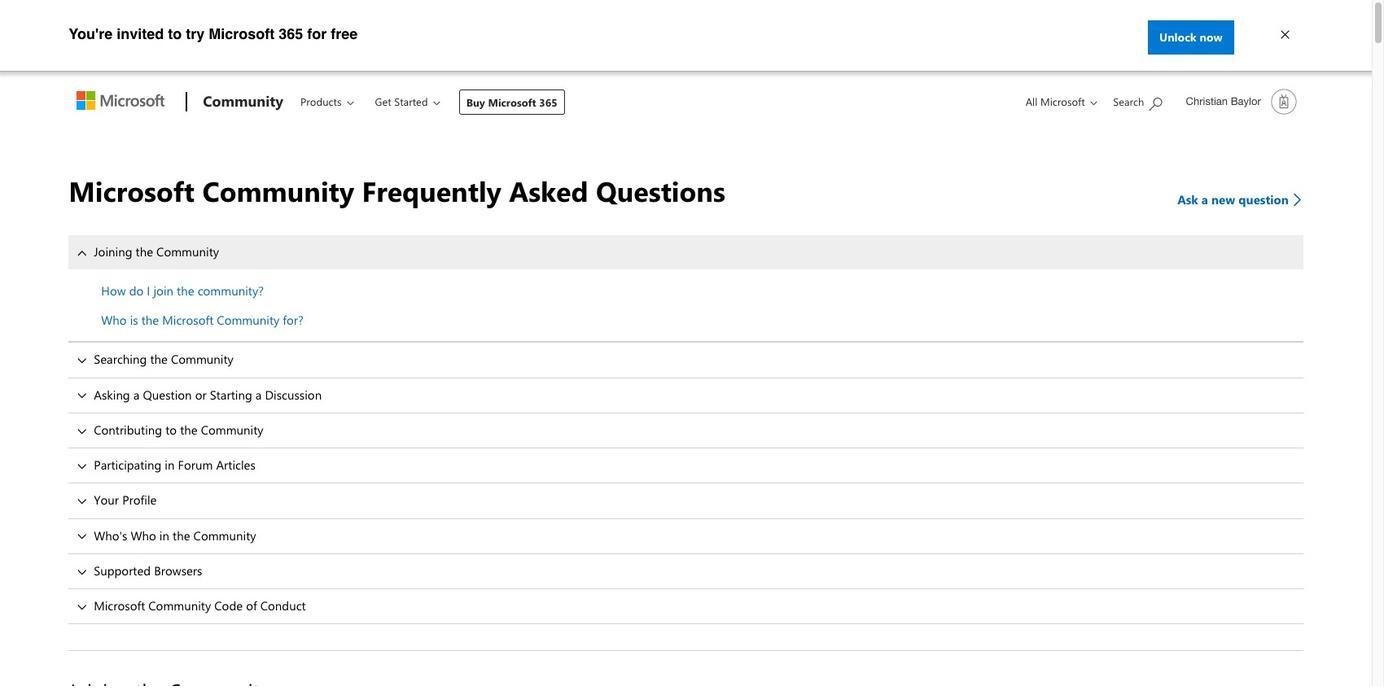 Task type: locate. For each thing, give the bounding box(es) containing it.
your profile element
[[94, 492, 157, 509]]

try
[[186, 25, 205, 42]]

supported
[[94, 563, 151, 579]]

1 vertical spatial who
[[131, 528, 156, 544]]

a right asking
[[133, 387, 140, 403]]

365 right buy
[[539, 95, 558, 109]]

who left is
[[101, 312, 127, 329]]

search
[[1114, 94, 1145, 108]]

the up browsers
[[173, 528, 190, 544]]

to up participating in forum articles
[[166, 422, 177, 438]]

to left the try
[[168, 25, 182, 42]]

participating
[[94, 457, 162, 473]]

0 vertical spatial joining the community element
[[94, 244, 219, 260]]

the right joining
[[136, 244, 153, 260]]

365 left for
[[279, 25, 303, 42]]

0 horizontal spatial 365
[[279, 25, 303, 42]]

your
[[94, 492, 119, 509]]

products
[[301, 94, 342, 108]]

asked
[[509, 172, 589, 209]]

the
[[136, 244, 153, 260], [177, 283, 194, 299], [142, 312, 159, 329], [150, 351, 168, 368], [180, 422, 198, 438], [173, 528, 190, 544]]

all
[[1026, 94, 1038, 108]]

search button
[[1105, 81, 1172, 121]]

0 horizontal spatial a
[[133, 387, 140, 403]]

2 horizontal spatial a
[[1202, 191, 1209, 207]]

of
[[246, 598, 257, 614]]

0 vertical spatial 365
[[279, 25, 303, 42]]

buy
[[466, 95, 485, 109]]

ask a new question
[[1178, 191, 1289, 207]]

microsoft down supported
[[94, 598, 145, 614]]

buy microsoft 365 link
[[459, 90, 565, 115]]

365 inside buy microsoft 365 link
[[539, 95, 558, 109]]

who right who's
[[131, 528, 156, 544]]

who's who in the community element
[[94, 528, 256, 544]]

a for ask
[[1202, 191, 1209, 207]]

christian baylor button
[[1177, 82, 1304, 121]]

microsoft inside dropdown button
[[1041, 94, 1085, 108]]

community
[[203, 91, 284, 111], [202, 172, 354, 209], [156, 244, 219, 260], [217, 312, 280, 329], [171, 351, 234, 368], [201, 422, 264, 438], [194, 528, 256, 544], [149, 598, 211, 614]]

your profile
[[94, 492, 157, 509]]

microsoft right the try
[[209, 25, 275, 42]]

to
[[168, 25, 182, 42], [166, 422, 177, 438]]

get
[[375, 94, 392, 108]]

searching
[[94, 351, 147, 368]]

started
[[394, 94, 428, 108]]

1 horizontal spatial a
[[256, 387, 262, 403]]

a right ask
[[1202, 191, 1209, 207]]

microsoft
[[209, 25, 275, 42], [1041, 94, 1085, 108], [488, 95, 537, 109], [69, 172, 195, 209], [162, 312, 214, 329], [94, 598, 145, 614]]

community inside community link
[[203, 91, 284, 111]]

in up browsers
[[160, 528, 169, 544]]

unlock now
[[1160, 29, 1223, 45]]

for?
[[283, 312, 304, 329]]

community link
[[195, 81, 288, 125]]

discussion
[[265, 387, 322, 403]]

asking a question or starting a discussion
[[94, 387, 322, 403]]

0 horizontal spatial who
[[101, 312, 127, 329]]

microsoft right all
[[1041, 94, 1085, 108]]

unlock
[[1160, 29, 1197, 45]]

1 vertical spatial joining the community element
[[69, 678, 1304, 687]]

the right is
[[142, 312, 159, 329]]

free
[[331, 25, 358, 42]]

1 vertical spatial 365
[[539, 95, 558, 109]]

in left forum at the bottom left of page
[[165, 457, 175, 473]]

list
[[69, 283, 1304, 342]]

the up forum at the bottom left of page
[[180, 422, 198, 438]]

a
[[1202, 191, 1209, 207], [133, 387, 140, 403], [256, 387, 262, 403]]

a right starting
[[256, 387, 262, 403]]

supported browsers element
[[94, 563, 202, 579]]

microsoft community frequently asked questions
[[69, 172, 726, 209]]

joining the community element
[[94, 244, 219, 260], [69, 678, 1304, 687]]

all microsoft
[[1026, 94, 1085, 108]]

list containing how do i join the community?
[[69, 283, 1304, 342]]

supported browsers
[[94, 563, 202, 579]]

products button
[[290, 81, 367, 122]]

who is the microsoft community for?
[[101, 312, 304, 329]]

who
[[101, 312, 127, 329], [131, 528, 156, 544]]

0 vertical spatial who
[[101, 312, 127, 329]]

contributing to the community
[[94, 422, 264, 438]]

baylor
[[1231, 95, 1262, 108]]

buy microsoft 365
[[466, 95, 558, 109]]

1 horizontal spatial 365
[[539, 95, 558, 109]]

365
[[279, 25, 303, 42], [539, 95, 558, 109]]

microsoft community code of conduct element
[[94, 598, 306, 614]]

how do i join the community?
[[101, 283, 264, 299]]

i
[[147, 283, 150, 299]]

do
[[129, 283, 144, 299]]

microsoft community code of conduct
[[94, 598, 306, 614]]

in
[[165, 457, 175, 473], [160, 528, 169, 544]]

how do i join the community? link
[[101, 283, 264, 299]]

you're invited to try microsoft 365 for free
[[69, 25, 358, 42]]

christian
[[1186, 95, 1228, 108]]

1 vertical spatial in
[[160, 528, 169, 544]]

who is the microsoft community for? link
[[101, 312, 304, 329]]

conduct
[[260, 598, 306, 614]]



Task type: vqa. For each thing, say whether or not it's contained in the screenshot.
Posts & Activities link
no



Task type: describe. For each thing, give the bounding box(es) containing it.
community?
[[198, 283, 264, 299]]

join
[[154, 283, 174, 299]]

the up question on the left bottom of page
[[150, 351, 168, 368]]

question
[[1239, 191, 1289, 207]]

community inside list
[[217, 312, 280, 329]]

is
[[130, 312, 138, 329]]

questions
[[596, 172, 726, 209]]

participating in forum articles
[[94, 457, 256, 473]]

microsoft image
[[77, 91, 165, 110]]

unlock now link
[[1149, 20, 1235, 55]]

1 horizontal spatial who
[[131, 528, 156, 544]]

forum
[[178, 457, 213, 473]]

christian baylor
[[1186, 95, 1262, 108]]

joining the community
[[94, 244, 219, 260]]

for
[[307, 25, 327, 42]]

asking
[[94, 387, 130, 403]]

articles
[[216, 457, 256, 473]]

1 vertical spatial to
[[166, 422, 177, 438]]

get started button
[[365, 81, 453, 122]]

searching the community element
[[94, 351, 234, 368]]

who's who in the community
[[94, 528, 256, 544]]

now
[[1200, 29, 1223, 45]]

microsoft up joining
[[69, 172, 195, 209]]

frequently
[[362, 172, 502, 209]]

who's
[[94, 528, 127, 544]]

0 vertical spatial to
[[168, 25, 182, 42]]

browsers
[[154, 563, 202, 579]]

ask a new question link
[[1178, 191, 1289, 207]]

all microsoft button
[[1013, 81, 1103, 122]]

contributing
[[94, 422, 162, 438]]

microsoft down how do i join the community?
[[162, 312, 214, 329]]

how
[[101, 283, 126, 299]]

joining
[[94, 244, 132, 260]]

question
[[143, 387, 192, 403]]

invited
[[117, 25, 164, 42]]

or
[[195, 387, 207, 403]]

ask
[[1178, 191, 1199, 207]]

the right the join
[[177, 283, 194, 299]]

joining the community element containing joining the community
[[94, 244, 219, 260]]

microsoft right buy
[[488, 95, 537, 109]]

starting
[[210, 387, 252, 403]]

you're
[[69, 25, 113, 42]]

new
[[1212, 191, 1236, 207]]

who inside list
[[101, 312, 127, 329]]

code
[[214, 598, 243, 614]]

a for asking
[[133, 387, 140, 403]]

profile
[[122, 492, 157, 509]]

searching the community
[[94, 351, 234, 368]]

get started
[[375, 94, 428, 108]]

0 vertical spatial in
[[165, 457, 175, 473]]

participating in forum articles element
[[94, 457, 256, 473]]

contributing to the community element
[[94, 422, 264, 438]]

asking a question or starting a discussion element
[[94, 387, 322, 403]]



